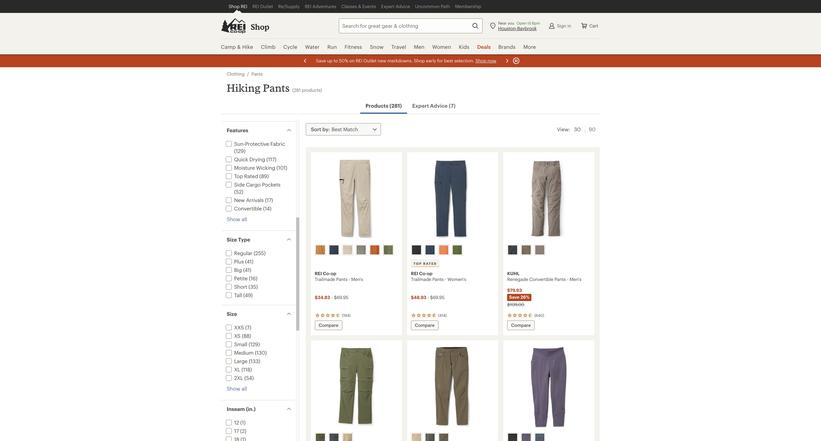 Task type: locate. For each thing, give the bounding box(es) containing it.
rei inside rei co-op trailmade pants - women's
[[411, 271, 418, 276]]

convertible down new arrivals 'link'
[[234, 206, 262, 212]]

show down 2xl link
[[227, 386, 240, 392]]

& left hike
[[237, 44, 241, 50]]

None search field
[[327, 18, 483, 33]]

uncommon path link
[[413, 0, 453, 13]]

op for men's
[[331, 271, 336, 276]]

regular link
[[224, 250, 252, 256]]

black image left graystone icon
[[508, 434, 517, 442]]

0 horizontal spatial (129)
[[234, 148, 245, 154]]

men's inside rei co-op trailmade pants - men's
[[351, 277, 363, 282]]

op inside rei co-op trailmade pants - women's
[[427, 271, 433, 276]]

burnt olive image right koal icon
[[522, 246, 531, 255]]

0 horizontal spatial op
[[331, 271, 336, 276]]

1 trailmade from the left
[[315, 277, 335, 282]]

clothing
[[227, 71, 245, 77]]

show all button for sun-protective fabric (129) quick drying (117) moisture wicking (101) top rated (89) side cargo pockets (52) new arrivals (17) convertible (14)
[[227, 216, 247, 223]]

0 horizontal spatial (7)
[[245, 325, 251, 331]]

fossil image
[[412, 434, 421, 442]]

1 vertical spatial save
[[509, 295, 520, 300]]

shop rei link
[[226, 0, 250, 13]]

expert inside shop banner
[[381, 4, 395, 9]]

0 vertical spatial top
[[234, 173, 243, 179]]

rei co-op, go to rei.com home page link
[[221, 18, 246, 34]]

fabric
[[270, 141, 285, 147]]

0 horizontal spatial men's
[[351, 277, 363, 282]]

1 vertical spatial (129)
[[249, 342, 260, 348]]

til
[[528, 21, 531, 25]]

kuhl radikl pants - men's 0 image
[[411, 345, 494, 431]]

1 horizontal spatial convertible
[[529, 277, 554, 282]]

0 vertical spatial burnt olive image
[[522, 246, 531, 255]]

rei outlet
[[252, 4, 273, 9]]

pants inside rei co-op trailmade pants - men's
[[336, 277, 348, 282]]

2 men's from the left
[[570, 277, 582, 282]]

outlet inside shop banner
[[260, 4, 273, 9]]

1 vertical spatial advice
[[430, 103, 448, 109]]

0 horizontal spatial blue nights image
[[329, 246, 338, 255]]

compare down $34.83 - $69.95
[[319, 323, 339, 328]]

0 vertical spatial advice
[[396, 4, 410, 9]]

1 $69.95 from the left
[[334, 295, 348, 300]]

0 vertical spatial (129)
[[234, 148, 245, 154]]

all down (54)
[[242, 386, 247, 392]]

co- down "top rated"
[[419, 271, 427, 276]]

fitness button
[[341, 39, 366, 55]]

new
[[378, 58, 386, 63]]

2 horizontal spatial compare
[[511, 323, 531, 328]]

shop up rei co-op, go to rei.com home page link
[[229, 4, 240, 9]]

1 horizontal spatial $69.95
[[430, 295, 445, 300]]

snow
[[370, 44, 384, 50]]

0 vertical spatial convertible
[[234, 206, 262, 212]]

1 vertical spatial show all button
[[227, 386, 247, 393]]

0 horizontal spatial trailmade
[[315, 277, 335, 282]]

op for women's
[[427, 271, 433, 276]]

co- inside rei co-op trailmade pants - women's
[[419, 271, 427, 276]]

0 horizontal spatial expert
[[381, 4, 395, 9]]

0 horizontal spatial advice
[[396, 4, 410, 9]]

mushroom taupe image
[[343, 246, 352, 255]]

convertible inside the kuhl renegade convertible pants - men's
[[529, 277, 554, 282]]

0 horizontal spatial &
[[237, 44, 241, 50]]

0 vertical spatial black image
[[412, 246, 421, 255]]

expert right (281)
[[412, 103, 429, 109]]

0 horizontal spatial compare
[[319, 323, 339, 328]]

size up xxs link
[[227, 311, 237, 317]]

1 vertical spatial all
[[242, 386, 247, 392]]

compare
[[319, 323, 339, 328], [415, 323, 435, 328], [511, 323, 531, 328]]

0 vertical spatial outlet
[[260, 4, 273, 9]]

classes & events link
[[339, 0, 379, 13]]

rei right on
[[356, 58, 362, 63]]

more
[[523, 44, 536, 50]]

1 horizontal spatial men's
[[570, 277, 582, 282]]

re/supply link
[[276, 0, 302, 13]]

search image
[[472, 22, 480, 30]]

1 horizontal spatial advice
[[430, 103, 448, 109]]

1 horizontal spatial black image
[[508, 434, 517, 442]]

expert for expert advice (7)
[[412, 103, 429, 109]]

1 horizontal spatial compare
[[415, 323, 435, 328]]

& for camp
[[237, 44, 241, 50]]

snow button
[[366, 39, 388, 55]]

12 (1) 17 (2)
[[234, 420, 246, 434]]

1 horizontal spatial (7)
[[449, 103, 456, 109]]

1 vertical spatial size
[[227, 311, 237, 317]]

previous message image
[[301, 57, 309, 65]]

rated down moisture wicking link
[[244, 173, 258, 179]]

1 size from the top
[[227, 237, 237, 243]]

1 horizontal spatial rated
[[423, 262, 437, 266]]

advice for expert advice (7)
[[430, 103, 448, 109]]

wicking
[[256, 165, 275, 171]]

1 co- from the left
[[323, 271, 331, 276]]

rei inside rei co-op trailmade pants - men's
[[315, 271, 322, 276]]

2 co- from the left
[[419, 271, 427, 276]]

kuhl
[[507, 271, 520, 276]]

more button
[[520, 39, 540, 55]]

trailmade up $34.83
[[315, 277, 335, 282]]

trailmade for rei co-op trailmade pants - men's
[[315, 277, 335, 282]]

0 vertical spatial show all button
[[227, 216, 247, 223]]

petite link
[[224, 275, 248, 282]]

burnt olive image
[[522, 246, 531, 255], [439, 434, 448, 442]]

1 vertical spatial show
[[227, 386, 240, 392]]

(129) inside xxs (7) xs (88) small (129) medium (130) large (133) xl (118) 2xl (54)
[[249, 342, 260, 348]]

small
[[234, 342, 247, 348]]

rei down the birch brown icon at the left bottom of the page
[[315, 271, 322, 276]]

1 vertical spatial burnt olive image
[[439, 434, 448, 442]]

1 vertical spatial (7)
[[245, 325, 251, 331]]

30
[[574, 126, 581, 132]]

1 show all button from the top
[[227, 216, 247, 223]]

0 horizontal spatial top
[[234, 173, 243, 179]]

hike
[[242, 44, 253, 50]]

sign
[[557, 23, 566, 28]]

0 vertical spatial (41)
[[245, 259, 253, 265]]

burnt olive image right carbon "icon"
[[439, 434, 448, 442]]

cargo
[[246, 182, 261, 188]]

convertible right renegade
[[529, 277, 554, 282]]

(7) inside xxs (7) xs (88) small (129) medium (130) large (133) xl (118) 2xl (54)
[[245, 325, 251, 331]]

shop rei
[[229, 4, 247, 9]]

& inside camp & hike dropdown button
[[237, 44, 241, 50]]

convertible
[[234, 206, 262, 212], [529, 277, 554, 282]]

group for "kuhl radikl pants - men's 0" image
[[410, 432, 495, 442]]

kids
[[459, 44, 470, 50]]

adventures
[[313, 4, 336, 9]]

woodland olive image right copper clay icon
[[453, 246, 462, 255]]

0 horizontal spatial rated
[[244, 173, 258, 179]]

short link
[[224, 284, 247, 290]]

compare for - $69.95
[[319, 323, 339, 328]]

outlet left new at the left top of page
[[363, 58, 376, 63]]

co- up $34.83
[[323, 271, 331, 276]]

1 horizontal spatial outlet
[[363, 58, 376, 63]]

0 horizontal spatial $69.95
[[334, 295, 348, 300]]

compare button down (194)
[[315, 321, 342, 331]]

(52)
[[234, 189, 243, 195]]

$48.93 - $69.95
[[411, 295, 445, 300]]

(129) up (130)
[[249, 342, 260, 348]]

top up rei co-op trailmade pants - women's
[[414, 262, 422, 266]]

big link
[[224, 267, 242, 273]]

army cot green image
[[316, 434, 325, 442]]

(281)
[[390, 103, 402, 109]]

rated
[[244, 173, 258, 179], [423, 262, 437, 266]]

carbon image
[[426, 434, 435, 442]]

deals button
[[473, 39, 495, 55]]

products (281)
[[366, 103, 402, 109]]

rei co-op trailmade pants - women's 0 image
[[411, 156, 494, 242]]

trailmade down "top rated"
[[411, 277, 431, 282]]

1 vertical spatial show all
[[227, 386, 247, 392]]

baybrook
[[517, 25, 537, 31]]

group
[[314, 243, 399, 257], [410, 243, 495, 257], [506, 243, 591, 257], [314, 432, 399, 442], [410, 432, 495, 442], [506, 432, 591, 442]]

0 vertical spatial show all
[[227, 216, 247, 222]]

rei down "top rated"
[[411, 271, 418, 276]]

1 vertical spatial rated
[[423, 262, 437, 266]]

trailmade for rei co-op trailmade pants - women's
[[411, 277, 431, 282]]

top up side
[[234, 173, 243, 179]]

2 blue nights image from the left
[[426, 246, 435, 255]]

show all down convertible link
[[227, 216, 247, 222]]

drying
[[249, 156, 265, 163]]

blue nights image left copper clay icon
[[426, 246, 435, 255]]

classes
[[341, 4, 357, 9]]

0 horizontal spatial burnt olive image
[[439, 434, 448, 442]]

2xl
[[234, 375, 243, 381]]

copper clay image
[[439, 246, 448, 255]]

1 vertical spatial &
[[237, 44, 241, 50]]

1 horizontal spatial op
[[427, 271, 433, 276]]

trailmade inside rei co-op trailmade pants - men's
[[315, 277, 335, 282]]

1 vertical spatial outlet
[[363, 58, 376, 63]]

save down $79.93
[[509, 295, 520, 300]]

size inside dropdown button
[[227, 311, 237, 317]]

None field
[[339, 18, 483, 33]]

1 compare button from the left
[[315, 321, 342, 331]]

(41) right big
[[243, 267, 251, 273]]

1 vertical spatial convertible
[[529, 277, 554, 282]]

rei co-op, go to rei.com home page image
[[221, 18, 246, 34]]

1 blue nights image from the left
[[329, 246, 338, 255]]

0 vertical spatial &
[[358, 4, 361, 9]]

products)
[[302, 87, 322, 93]]

next message image
[[503, 57, 511, 65]]

compare down $48.93 - $69.95
[[415, 323, 435, 328]]

0 horizontal spatial black image
[[412, 246, 421, 255]]

expert right events
[[381, 4, 395, 9]]

1 horizontal spatial co-
[[419, 271, 427, 276]]

save inside promotional messages marquee
[[316, 58, 326, 63]]

group for rei co-op flash hybrid tights - women's 0 'image'
[[506, 432, 591, 442]]

(129) down sun-
[[234, 148, 245, 154]]

0 vertical spatial size
[[227, 237, 237, 243]]

xl
[[234, 367, 240, 373]]

2 show from the top
[[227, 386, 240, 392]]

you
[[508, 21, 514, 25]]

woodland olive image
[[384, 246, 393, 255], [453, 246, 462, 255]]

2 show all button from the top
[[227, 386, 247, 393]]

op down "top rated"
[[427, 271, 433, 276]]

0 vertical spatial (7)
[[449, 103, 456, 109]]

1 horizontal spatial top
[[414, 262, 422, 266]]

black image
[[412, 246, 421, 255], [508, 434, 517, 442]]

3 compare button from the left
[[507, 321, 535, 331]]

show down convertible link
[[227, 216, 240, 222]]

1 horizontal spatial burnt olive image
[[522, 246, 531, 255]]

size left type
[[227, 237, 237, 243]]

0 horizontal spatial compare button
[[315, 321, 342, 331]]

0 horizontal spatial outlet
[[260, 4, 273, 9]]

group for rei co-op trailmade pants - men's 0 'image'
[[314, 243, 399, 257]]

(255)
[[254, 250, 266, 256]]

birch brown image
[[316, 246, 325, 255]]

show all button down convertible link
[[227, 216, 247, 223]]

1 horizontal spatial compare button
[[411, 321, 439, 331]]

co- for rei co-op trailmade pants - men's
[[323, 271, 331, 276]]

show all for convertible
[[227, 216, 247, 222]]

0 vertical spatial save
[[316, 58, 326, 63]]

promotional messages marquee
[[0, 54, 821, 67]]

shop link
[[251, 22, 269, 32]]

& inside classes & events link
[[358, 4, 361, 9]]

rei right shop rei
[[252, 4, 259, 9]]

1 compare from the left
[[319, 323, 339, 328]]

(17)
[[265, 197, 273, 203]]

products
[[366, 103, 388, 109]]

1 woodland olive image from the left
[[384, 246, 393, 255]]

none field inside shop banner
[[339, 18, 483, 33]]

all for convertible
[[242, 216, 247, 222]]

$69.95 for $34.83 - $69.95
[[334, 295, 348, 300]]

0 horizontal spatial co-
[[323, 271, 331, 276]]

black image up "top rated"
[[412, 246, 421, 255]]

2xl link
[[224, 375, 243, 381]]

koal image
[[508, 246, 517, 255]]

show all
[[227, 216, 247, 222], [227, 386, 247, 392]]

show
[[227, 216, 240, 222], [227, 386, 240, 392]]

1 horizontal spatial blue nights image
[[426, 246, 435, 255]]

rei
[[241, 4, 247, 9], [252, 4, 259, 9], [305, 4, 311, 9], [356, 58, 362, 63], [315, 271, 322, 276], [411, 271, 418, 276]]

$69.95 for $48.93 - $69.95
[[430, 295, 445, 300]]

outlet up the shop link
[[260, 4, 273, 9]]

2 all from the top
[[242, 386, 247, 392]]

1 show from the top
[[227, 216, 240, 222]]

shop down rei outlet link
[[251, 22, 269, 31]]

(129) inside sun-protective fabric (129) quick drying (117) moisture wicking (101) top rated (89) side cargo pockets (52) new arrivals (17) convertible (14)
[[234, 148, 245, 154]]

pockets
[[262, 182, 281, 188]]

1 horizontal spatial (129)
[[249, 342, 260, 348]]

(41) right plus
[[245, 259, 253, 265]]

1 horizontal spatial woodland olive image
[[453, 246, 462, 255]]

1 all from the top
[[242, 216, 247, 222]]

size for size type
[[227, 237, 237, 243]]

0 vertical spatial rated
[[244, 173, 258, 179]]

woodland olive image right copper clay image
[[384, 246, 393, 255]]

2 show all from the top
[[227, 386, 247, 392]]

& left events
[[358, 4, 361, 9]]

0 vertical spatial expert
[[381, 4, 395, 9]]

run
[[327, 44, 337, 50]]

camp
[[221, 44, 236, 50]]

trailmade inside rei co-op trailmade pants - women's
[[411, 277, 431, 282]]

2 compare button from the left
[[411, 321, 439, 331]]

black image for "group" corresponding to rei co-op flash hybrid tights - women's 0 'image'
[[508, 434, 517, 442]]

0 vertical spatial all
[[242, 216, 247, 222]]

2 trailmade from the left
[[411, 277, 431, 282]]

1 horizontal spatial &
[[358, 4, 361, 9]]

show all button down 2xl
[[227, 386, 247, 393]]

convertible inside sun-protective fabric (129) quick drying (117) moisture wicking (101) top rated (89) side cargo pockets (52) new arrivals (17) convertible (14)
[[234, 206, 262, 212]]

compare button down (640)
[[507, 321, 535, 331]]

moisture wicking link
[[224, 165, 275, 171]]

& for classes
[[358, 4, 361, 9]]

copper clay image
[[370, 246, 379, 255]]

climb
[[261, 44, 276, 50]]

1 show all from the top
[[227, 216, 247, 222]]

co- inside rei co-op trailmade pants - men's
[[323, 271, 331, 276]]

all down convertible link
[[242, 216, 247, 222]]

women button
[[429, 39, 455, 55]]

1 op from the left
[[331, 271, 336, 276]]

pants inside rei co-op trailmade pants - women's
[[433, 277, 444, 282]]

1 horizontal spatial save
[[509, 295, 520, 300]]

$69.95
[[334, 295, 348, 300], [430, 295, 445, 300]]

kuhl renegade convertible pants - men's 0 image
[[507, 156, 591, 242]]

blue nights image
[[329, 246, 338, 255], [426, 246, 435, 255]]

type
[[238, 237, 250, 243]]

3 compare from the left
[[511, 323, 531, 328]]

0 horizontal spatial save
[[316, 58, 326, 63]]

1 horizontal spatial expert
[[412, 103, 429, 109]]

show all down 2xl
[[227, 386, 247, 392]]

rei for rei outlet
[[252, 4, 259, 9]]

op inside rei co-op trailmade pants - men's
[[331, 271, 336, 276]]

size inside dropdown button
[[227, 237, 237, 243]]

0 horizontal spatial convertible
[[234, 206, 262, 212]]

2 $69.95 from the left
[[430, 295, 445, 300]]

compare down $109.00
[[511, 323, 531, 328]]

xs
[[234, 333, 241, 339]]

(88)
[[242, 333, 251, 339]]

2 horizontal spatial compare button
[[507, 321, 535, 331]]

compare button down (414)
[[411, 321, 439, 331]]

protective
[[245, 141, 269, 147]]

save left up at the top left of page
[[316, 58, 326, 63]]

1 horizontal spatial trailmade
[[411, 277, 431, 282]]

$69.95 right $34.83
[[334, 295, 348, 300]]

1 vertical spatial expert
[[412, 103, 429, 109]]

blue nights image for - $69.95
[[426, 246, 435, 255]]

advice inside shop banner
[[396, 4, 410, 9]]

1 men's from the left
[[351, 277, 363, 282]]

products (281) button
[[360, 99, 407, 114]]

rei for rei co-op trailmade pants - men's
[[315, 271, 322, 276]]

op up $34.83 - $69.95
[[331, 271, 336, 276]]

2 op from the left
[[427, 271, 433, 276]]

membership link
[[453, 0, 484, 13]]

plus
[[234, 259, 244, 265]]

rated up rei co-op trailmade pants - women's
[[423, 262, 437, 266]]

rei co-op trailmade pants - men's 0 image
[[315, 156, 398, 242]]

water
[[305, 44, 320, 50]]

12
[[234, 420, 239, 426]]

uncommon path
[[415, 4, 450, 9]]

expert inside button
[[412, 103, 429, 109]]

rei left adventures
[[305, 4, 311, 9]]

2 size from the top
[[227, 311, 237, 317]]

blue nights image for (194)
[[329, 246, 338, 255]]

graystone image
[[522, 434, 531, 442]]

sun-protective fabric (129) quick drying (117) moisture wicking (101) top rated (89) side cargo pockets (52) new arrivals (17) convertible (14)
[[234, 141, 287, 212]]

0 vertical spatial show
[[227, 216, 240, 222]]

0 horizontal spatial woodland olive image
[[384, 246, 393, 255]]

advice inside button
[[430, 103, 448, 109]]

hiking pants (281 products)
[[227, 82, 322, 94]]

1 vertical spatial black image
[[508, 434, 517, 442]]

$69.95 right the $48.93
[[430, 295, 445, 300]]

blue nights image right the birch brown icon at the left bottom of the page
[[329, 246, 338, 255]]

size
[[227, 237, 237, 243], [227, 311, 237, 317]]

2 compare from the left
[[415, 323, 435, 328]]



Task type: vqa. For each thing, say whether or not it's contained in the screenshot.
Show all related to 2XL
yes



Task type: describe. For each thing, give the bounding box(es) containing it.
view:
[[557, 126, 570, 132]]

co- for rei co-op trailmade pants - women's
[[419, 271, 427, 276]]

selection.
[[454, 58, 474, 63]]

(35)
[[249, 284, 258, 290]]

- inside the kuhl renegade convertible pants - men's
[[567, 277, 569, 282]]

save inside $79.93 save 26% $109.00
[[509, 295, 520, 300]]

show all button for xxs (7) xs (88) small (129) medium (130) large (133) xl (118) 2xl (54)
[[227, 386, 247, 393]]

for
[[437, 58, 443, 63]]

1 vertical spatial top
[[414, 262, 422, 266]]

up
[[327, 58, 332, 63]]

cart link
[[577, 18, 602, 34]]

quick drying link
[[224, 156, 265, 163]]

new arrivals link
[[224, 197, 264, 203]]

50%
[[339, 58, 348, 63]]

rei left rei outlet
[[241, 4, 247, 9]]

show for sun-protective fabric (129) quick drying (117) moisture wicking (101) top rated (89) side cargo pockets (52) new arrivals (17) convertible (14)
[[227, 216, 240, 222]]

travel button
[[388, 39, 410, 55]]

men's inside the kuhl renegade convertible pants - men's
[[570, 277, 582, 282]]

to
[[334, 58, 338, 63]]

$79.93 save 26% $109.00
[[507, 288, 530, 308]]

show all for 2xl
[[227, 386, 247, 392]]

path
[[441, 4, 450, 9]]

regular (255) plus (41) big (41) petite (16) short (35) tall (49)
[[234, 250, 266, 298]]

sign in link
[[545, 19, 574, 32]]

kids button
[[455, 39, 473, 55]]

features
[[227, 127, 248, 133]]

blue nights image
[[535, 434, 545, 442]]

sun-protective fabric link
[[224, 141, 285, 147]]

new
[[234, 197, 245, 203]]

side cargo pockets link
[[224, 182, 281, 188]]

large
[[234, 358, 248, 365]]

black image for "group" associated with the rei co-op trailmade pants - women's 0 'image'
[[412, 246, 421, 255]]

on
[[349, 58, 355, 63]]

shop left early
[[414, 58, 425, 63]]

expert advice link
[[379, 0, 413, 13]]

quick
[[234, 156, 248, 163]]

farro image
[[343, 434, 352, 442]]

rei outlet link
[[250, 0, 276, 13]]

expert for expert advice
[[381, 4, 395, 9]]

size type button
[[222, 231, 296, 249]]

pants inside the kuhl renegade convertible pants - men's
[[555, 277, 566, 282]]

women
[[432, 44, 451, 50]]

men button
[[410, 39, 429, 55]]

clothing link
[[227, 71, 245, 77]]

asphalt image
[[329, 434, 338, 442]]

small link
[[224, 342, 247, 348]]

(118)
[[242, 367, 252, 373]]

xl link
[[224, 367, 240, 373]]

(117)
[[266, 156, 276, 163]]

rei co-op trailmade pants - women's
[[411, 271, 466, 282]]

1 vertical spatial (41)
[[243, 267, 251, 273]]

group for rei co-op sahara convertible pants - women's 0 image
[[314, 432, 399, 442]]

rated inside sun-protective fabric (129) quick drying (117) moisture wicking (101) top rated (89) side cargo pockets (52) new arrivals (17) convertible (14)
[[244, 173, 258, 179]]

(7) inside button
[[449, 103, 456, 109]]

(101)
[[277, 165, 287, 171]]

(49)
[[243, 292, 253, 298]]

top rated link
[[224, 173, 258, 179]]

rei inside promotional messages marquee
[[356, 58, 362, 63]]

(16)
[[249, 275, 257, 282]]

expert advice (7)
[[412, 103, 456, 109]]

group for the rei co-op trailmade pants - women's 0 'image'
[[410, 243, 495, 257]]

brands
[[499, 44, 516, 50]]

rei for rei co-op trailmade pants - women's
[[411, 271, 418, 276]]

$109.00
[[507, 302, 524, 308]]

khaki image
[[535, 246, 545, 255]]

none search field inside shop banner
[[327, 18, 483, 33]]

2 woodland olive image from the left
[[453, 246, 462, 255]]

cart
[[589, 23, 598, 28]]

uncommon
[[415, 4, 440, 9]]

medium link
[[224, 350, 254, 356]]

brands button
[[495, 39, 520, 55]]

rei adventures
[[305, 4, 336, 9]]

climb button
[[257, 39, 280, 55]]

short
[[234, 284, 247, 290]]

shop banner
[[0, 0, 821, 55]]

deals
[[477, 44, 491, 50]]

pause banner message scrolling image
[[512, 57, 520, 65]]

size for size
[[227, 311, 237, 317]]

(54)
[[244, 375, 254, 381]]

top inside sun-protective fabric (129) quick drying (117) moisture wicking (101) top rated (89) side cargo pockets (52) new arrivals (17) convertible (14)
[[234, 173, 243, 179]]

rei for rei adventures
[[305, 4, 311, 9]]

(in.)
[[246, 406, 256, 412]]

(640)
[[535, 313, 544, 318]]

side
[[234, 182, 245, 188]]

compare for save 26%
[[511, 323, 531, 328]]

- inside rei co-op trailmade pants - men's
[[349, 277, 350, 282]]

compare button for - $69.95
[[315, 321, 342, 331]]

best
[[444, 58, 453, 63]]

travel
[[392, 44, 406, 50]]

Search for great gear & clothing text field
[[339, 18, 483, 33]]

hiking
[[227, 82, 261, 94]]

12 link
[[224, 420, 239, 426]]

expert advice (7) button
[[407, 99, 461, 113]]

shop left now
[[475, 58, 486, 63]]

show for xxs (7) xs (88) small (129) medium (130) large (133) xl (118) 2xl (54)
[[227, 386, 240, 392]]

rei co-op flash hybrid tights - women's 0 image
[[507, 345, 591, 431]]

top rated
[[414, 262, 437, 266]]

xxs
[[234, 325, 244, 331]]

rei co-op sahara convertible pants - women's 0 image
[[315, 345, 398, 431]]

compare button for save 26%
[[507, 321, 535, 331]]

features button
[[222, 122, 296, 139]]

renegade
[[507, 277, 528, 282]]

medium
[[234, 350, 254, 356]]

convertible link
[[224, 206, 262, 212]]

outlet inside promotional messages marquee
[[363, 58, 376, 63]]

all for 2xl
[[242, 386, 247, 392]]

$34.83
[[315, 295, 330, 300]]

- inside rei co-op trailmade pants - women's
[[445, 277, 446, 282]]

arrivals
[[246, 197, 264, 203]]

(130)
[[255, 350, 267, 356]]

pants link
[[252, 71, 263, 77]]

stratus gray image
[[357, 246, 366, 255]]

regular
[[234, 250, 252, 256]]

classes & events
[[341, 4, 376, 9]]

early
[[426, 58, 436, 63]]

in
[[568, 23, 571, 28]]

tall link
[[224, 292, 242, 298]]

advice for expert advice
[[396, 4, 410, 9]]

$34.83 - $69.95
[[315, 295, 348, 300]]

tall
[[234, 292, 242, 298]]

camp & hike
[[221, 44, 253, 50]]

17 link
[[224, 428, 239, 434]]

women's
[[448, 277, 466, 282]]

men
[[414, 44, 425, 50]]

group for kuhl renegade convertible pants - men's 0 image
[[506, 243, 591, 257]]

90
[[589, 126, 596, 132]]



